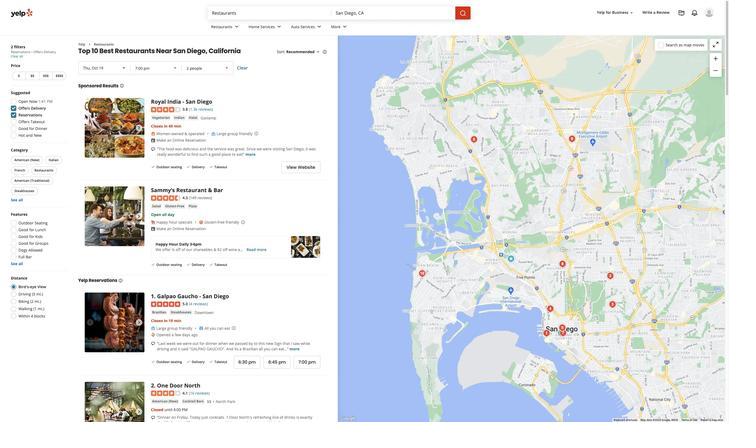 Task type: describe. For each thing, give the bounding box(es) containing it.
takeout down $2
[[214, 263, 227, 267]]

open for open all day
[[151, 212, 161, 217]]

of inside "dinner on friday. today just cocktails. 1 door north's refreshing line of drinks is exactly that! refreshing! the mango mojito and the cucumber ginger giblet…"
[[280, 415, 283, 420]]

reviews) for (4 reviews)
[[193, 301, 208, 307]]

friendly for sammy's restaurant & bar
[[226, 220, 239, 225]]

0 horizontal spatial we
[[177, 341, 182, 346]]

0 vertical spatial steakhouses button
[[11, 187, 38, 195]]

"dinner on friday. today just cocktails. 1 door north's refreshing line of drinks is exactly that! refreshing! the mango mojito and the cucumber ginger giblet…"
[[157, 415, 312, 422]]

1 horizontal spatial we
[[229, 341, 234, 346]]

mi.) for biking (2 mi.)
[[35, 299, 41, 304]]

in for 19
[[164, 318, 168, 323]]

beer
[[246, 247, 254, 252]]

4.3
[[183, 195, 188, 200]]

projects image
[[678, 10, 685, 16]]

gluten- for free
[[204, 220, 218, 225]]

great.
[[235, 146, 246, 152]]

services for auto services
[[301, 24, 315, 29]]

1 vertical spatial 16 large group friendly v2 image
[[151, 326, 155, 331]]

operated
[[188, 131, 205, 136]]

1 horizontal spatial galpao gaucho - san diego image
[[541, 328, 552, 339]]

closes in 49 min
[[151, 124, 181, 129]]

we
[[156, 247, 161, 252]]

4:00
[[173, 407, 181, 413]]

0 horizontal spatial one door north image
[[85, 382, 144, 422]]

eat!"
[[237, 152, 245, 157]]

reservation for -
[[185, 138, 206, 143]]

category
[[11, 147, 28, 153]]

dinner
[[206, 341, 217, 346]]

clear inside "2 filters reservations • offers delivery clear all"
[[11, 54, 19, 59]]

©2023
[[653, 419, 661, 422]]

reviews) right (149
[[198, 195, 212, 200]]

$ button
[[12, 72, 25, 80]]

Find text field
[[212, 10, 327, 16]]

opened a few days ago
[[156, 332, 198, 337]]

yelp for business
[[597, 10, 628, 15]]

yelp for yelp link
[[78, 42, 85, 47]]

hour
[[169, 220, 177, 225]]

notifications image
[[692, 10, 698, 16]]

and inside "the food was delicious and the service was great. since we were visiting san diego, it was really wonderful to find such a good place to eat!"
[[200, 146, 206, 152]]

all left day
[[162, 212, 167, 217]]

an for sammy's
[[167, 226, 172, 232]]

0 horizontal spatial can
[[217, 326, 224, 331]]

yelp for yelp reservations
[[78, 278, 88, 284]]

since
[[247, 146, 256, 152]]

american (new) link
[[151, 399, 179, 404]]

results
[[103, 83, 119, 89]]

clear all link
[[11, 54, 23, 59]]

delivery down open now 1:41 pm
[[31, 106, 46, 111]]

reviews) for (1.3k reviews)
[[198, 107, 213, 112]]

yelp for yelp for business
[[597, 10, 605, 15]]

closes in 19 min
[[151, 318, 181, 323]]

passed
[[235, 341, 248, 346]]

4 slideshow element from the top
[[85, 382, 144, 422]]

happy for happy hour specials
[[156, 220, 168, 225]]

(1.3k reviews)
[[189, 107, 213, 112]]

biking (2 mi.)
[[18, 299, 41, 304]]

terms of use link
[[682, 419, 698, 422]]

write a review
[[643, 10, 670, 15]]

keyboard shortcuts
[[614, 419, 637, 422]]

all inside "2 filters reservations • offers delivery clear all"
[[20, 54, 23, 59]]

find
[[191, 152, 198, 157]]

1 vertical spatial -
[[199, 293, 201, 300]]

1 horizontal spatial to
[[232, 152, 236, 157]]

1 was from the left
[[175, 146, 182, 152]]

0 horizontal spatial galpao gaucho - san diego image
[[85, 293, 144, 353]]

16 gluten free v2 image
[[199, 220, 203, 225]]

1 vertical spatial american (new) button
[[151, 399, 179, 404]]

service
[[214, 146, 226, 152]]

good for good for groups
[[18, 241, 28, 246]]

door inside "dinner on friday. today just cocktails. 1 door north's refreshing line of drinks is exactly that! refreshing! the mango mojito and the cucumber ginger giblet…"
[[229, 415, 238, 420]]

our
[[186, 247, 192, 252]]

16 speech v2 image for "the
[[151, 147, 155, 152]]

see for features
[[11, 261, 17, 266]]

4.1 star rating image
[[151, 391, 180, 396]]

1 horizontal spatial steakhouses button
[[170, 310, 192, 315]]

an for royal
[[167, 138, 172, 143]]

galpao gaucho - san diego link
[[157, 293, 229, 300]]

$$ button
[[25, 72, 39, 80]]

allowed
[[28, 248, 42, 253]]

16 reservation v2 image
[[151, 138, 155, 143]]

0 vertical spatial royal india - san diego image
[[85, 98, 144, 158]]

vegetarian button
[[151, 115, 171, 121]]

6:30
[[238, 359, 247, 365]]

see all for features
[[11, 261, 23, 266]]

takeout down gaucho".
[[214, 360, 227, 365]]

0 vertical spatial 16 large group friendly v2 image
[[211, 132, 216, 136]]

0 horizontal spatial door
[[170, 382, 183, 389]]

dogs allowed
[[18, 248, 42, 253]]

2 seating from the top
[[171, 263, 182, 267]]

for for groups
[[29, 241, 34, 246]]

see all button for features
[[11, 261, 23, 266]]

outdoor seating for 49
[[156, 165, 182, 170]]

opened
[[156, 332, 171, 337]]

all down full
[[18, 261, 23, 266]]

& for owned
[[185, 131, 187, 136]]

3.8 link
[[183, 106, 188, 112]]

wine
[[229, 247, 237, 252]]

it inside "the food was delicious and the service was great. since we were visiting san diego, it was really wonderful to find such a good place to eat!"
[[306, 146, 308, 152]]

sammy's restaurant & bar link
[[151, 187, 223, 194]]

moves
[[693, 42, 705, 47]]

none field find
[[212, 10, 327, 16]]

delivery down '"galpao' at the bottom left of the page
[[192, 360, 205, 365]]

3 previous image from the top
[[87, 409, 93, 415]]

within 4 blocks
[[18, 314, 45, 319]]

dogs
[[18, 248, 27, 253]]

none field "near"
[[336, 10, 451, 16]]

reviews) for (1k reviews)
[[195, 391, 210, 396]]

slideshow element for closes in 19 min
[[85, 293, 144, 353]]

1 horizontal spatial clear
[[237, 65, 248, 71]]

1 vertical spatial reservations
[[18, 112, 42, 118]]

(traditional)
[[30, 178, 49, 183]]

map for moves
[[684, 42, 692, 47]]

and inside "last week we were out for dinner when we passed by to this new sign that i saw while driving and it said "galpao gaucho".  and its a brazilian all you can eat…"
[[170, 346, 177, 352]]

vegetarian
[[152, 115, 170, 120]]

2 outdoor seating from the top
[[156, 263, 182, 267]]

16 chevron right v2 image
[[87, 42, 92, 47]]

top
[[78, 47, 90, 56]]

outdoor down 'driving'
[[156, 360, 170, 365]]

0 horizontal spatial of
[[182, 247, 185, 252]]

more for large group friendly
[[246, 152, 256, 157]]

(149
[[189, 195, 197, 200]]

2 vertical spatial friendly
[[179, 326, 192, 331]]

0 horizontal spatial american (new)
[[14, 158, 39, 162]]

new
[[34, 133, 42, 138]]

make for royal
[[156, 138, 166, 143]]

happy hour specials
[[156, 220, 192, 225]]

ristorante illando image
[[545, 304, 556, 315]]

good for good for lunch
[[18, 227, 28, 232]]

outdoor inside group
[[18, 221, 34, 226]]

2 vertical spatial &
[[214, 247, 216, 252]]

american for bottom american (new) button
[[152, 399, 168, 404]]

ulivo restaurant image
[[417, 268, 428, 279]]

1 horizontal spatial large group friendly
[[217, 131, 253, 136]]

"the food was delicious and the service was great. since we were visiting san diego, it was really wonderful to find such a good place to eat!"
[[157, 146, 316, 157]]

offers for delivery
[[18, 106, 30, 111]]

5.0 link
[[183, 301, 188, 307]]

ago
[[191, 332, 198, 337]]

sammy's restaurant & bar image
[[85, 187, 144, 246]]

specials
[[178, 220, 192, 225]]

2 vertical spatial reservations
[[89, 278, 117, 284]]

gluten- for free
[[165, 204, 177, 209]]

gaucho".
[[207, 346, 225, 352]]

previous image
[[87, 319, 93, 326]]

1 horizontal spatial more
[[257, 247, 267, 252]]

1 vertical spatial royal india - san diego image
[[556, 328, 567, 339]]

3.8 star rating image
[[151, 107, 180, 112]]

16 happy hour specials v2 image
[[151, 220, 155, 225]]

a inside "the food was delicious and the service was great. since we were visiting san diego, it was really wonderful to find such a good place to eat!"
[[209, 152, 211, 157]]

home services
[[249, 24, 275, 29]]

next image for closes in 49 min
[[136, 125, 142, 131]]

price
[[11, 63, 20, 68]]

16 reservation v2 image
[[151, 227, 155, 231]]

see all button for category
[[11, 197, 23, 203]]

3 was from the left
[[309, 146, 316, 152]]

1 vertical spatial (new)
[[169, 399, 178, 404]]

dinner
[[35, 126, 47, 131]]

ginger
[[254, 421, 265, 422]]

5 star rating image
[[151, 302, 180, 307]]

view website
[[287, 164, 315, 170]]

until
[[164, 407, 172, 413]]

Time field
[[131, 63, 181, 75]]

1 inside "dinner on friday. today just cocktails. 1 door north's refreshing line of drinks is exactly that! refreshing! the mango mojito and the cucumber ginger giblet…"
[[226, 415, 228, 420]]

zoom out image
[[713, 67, 719, 74]]

1 vertical spatial restaurants link
[[94, 42, 114, 47]]

16 flame v2 image
[[151, 333, 155, 337]]

group containing suggested
[[9, 90, 67, 140]]

1 vertical spatial bar
[[26, 254, 32, 260]]

2 . one door north
[[151, 382, 200, 389]]

next image for leftmost the one door north image
[[136, 409, 142, 415]]

a for write a review
[[654, 10, 656, 15]]

kids
[[35, 234, 43, 239]]

expand map image
[[713, 41, 719, 48]]

view inside view website link
[[287, 164, 297, 170]]

see all for category
[[11, 197, 23, 203]]

friendly for royal india - san diego
[[239, 131, 253, 136]]

4.1 link
[[183, 390, 188, 396]]

auto services link
[[287, 20, 327, 35]]

24 chevron down v2 image for more
[[342, 23, 348, 30]]

hot and new
[[18, 133, 42, 138]]

2 horizontal spatial of
[[690, 419, 692, 422]]

distance
[[11, 276, 27, 281]]

restaurants inside button
[[34, 168, 53, 173]]

exactly
[[300, 415, 312, 420]]

all you can eat
[[204, 326, 230, 331]]

16 women owned v2 image
[[151, 132, 155, 136]]

0 horizontal spatial diego,
[[187, 47, 207, 56]]

parma cucina italiana image
[[557, 259, 568, 270]]

1 horizontal spatial bar
[[214, 187, 223, 194]]

harmony cuisine 2b1 image
[[567, 134, 578, 144]]

1 vertical spatial view
[[37, 284, 46, 290]]

2 was from the left
[[227, 146, 234, 152]]

search image
[[460, 10, 466, 16]]

16 checkmark v2 image for delivery
[[186, 360, 191, 364]]

takeout down good
[[214, 165, 227, 170]]

see for category
[[11, 197, 17, 203]]

it inside "last week we were out for dinner when we passed by to this new sign that i saw while driving and it said "galpao gaucho".  and its a brazilian all you can eat…"
[[178, 346, 180, 352]]

make for sammy's
[[156, 226, 166, 232]]

group containing features
[[9, 212, 67, 267]]

gaucho
[[177, 293, 198, 300]]

previous image for sammy's restaurant & bar
[[87, 213, 93, 220]]

vegetarian link
[[151, 115, 171, 121]]

all inside "last week we were out for dinner when we passed by to this new sign that i saw while driving and it said "galpao gaucho".  and its a brazilian all you can eat…"
[[259, 346, 263, 352]]

cocktail bars button
[[181, 399, 205, 404]]

recommended button
[[286, 49, 320, 54]]

takeout up "dinner" on the top of the page
[[30, 119, 45, 124]]

4.3 star rating image
[[151, 196, 180, 201]]

2 off from the left
[[223, 247, 228, 252]]

6pm
[[193, 242, 202, 247]]

business categories element
[[207, 20, 714, 35]]

slideshow element for open all day
[[85, 187, 144, 246]]

steakhouses link
[[170, 310, 192, 315]]

and
[[226, 346, 233, 352]]

delivery inside "2 filters reservations • offers delivery clear all"
[[44, 50, 56, 54]]

0 horizontal spatial large group friendly
[[156, 326, 192, 331]]

next image for closes in 19 min
[[136, 319, 142, 326]]

"last
[[157, 341, 166, 346]]

google,
[[662, 419, 671, 422]]

delivery down shareables
[[192, 263, 205, 267]]

0 vertical spatial one door north image
[[605, 271, 616, 282]]

for inside "last week we were out for dinner when we passed by to this new sign that i saw while driving and it said "galpao gaucho".  and its a brazilian all you can eat…"
[[200, 341, 205, 346]]

$$$ button
[[39, 72, 52, 80]]

0 vertical spatial 16 info v2 image
[[323, 50, 327, 54]]

0 horizontal spatial diego
[[197, 98, 212, 105]]

that!
[[157, 421, 165, 422]]

1 horizontal spatial diego
[[214, 293, 229, 300]]

16 speech v2 image
[[151, 342, 155, 346]]

french
[[14, 168, 25, 173]]

the inside "the food was delicious and the service was great. since we were visiting san diego, it was really wonderful to find such a good place to eat!"
[[207, 146, 213, 152]]

outdoor down offer
[[156, 263, 170, 267]]

roma mia image
[[557, 323, 568, 334]]

good for good for dinner
[[18, 126, 28, 131]]

near
[[156, 47, 172, 56]]

a for report a map error
[[710, 419, 711, 422]]

few
[[175, 332, 181, 337]]

north's
[[239, 415, 252, 420]]

min for closes in 19 min
[[174, 318, 181, 323]]

and left beer on the bottom
[[238, 247, 245, 252]]

filters
[[14, 44, 25, 49]]

large for 16 large group friendly v2 icon to the top
[[217, 131, 226, 136]]

1 horizontal spatial north
[[216, 399, 226, 404]]

outdoor seating for 19
[[156, 360, 182, 365]]

10
[[92, 47, 98, 56]]

outdoor down really
[[156, 165, 170, 170]]

salad button
[[151, 204, 162, 209]]

top 10 best restaurants near san diego, california
[[78, 47, 241, 56]]

home services link
[[244, 20, 287, 35]]

mi.) for driving (5 mi.)
[[36, 292, 43, 297]]

delicious
[[183, 146, 199, 152]]



Task type: vqa. For each thing, say whether or not it's contained in the screenshot.
Kerf Yes button
no



Task type: locate. For each thing, give the bounding box(es) containing it.
2 see all button from the top
[[11, 261, 23, 266]]

for down "offers takeout"
[[29, 126, 34, 131]]

24 chevron down v2 image for home services
[[276, 23, 282, 30]]

reservation for &
[[185, 226, 206, 232]]

gluten- right 16 gluten free v2 image
[[204, 220, 218, 225]]

1 right cocktails.
[[226, 415, 228, 420]]

piacere mio - south park image
[[607, 299, 618, 310]]

make down 'women-'
[[156, 138, 166, 143]]

all down filters
[[20, 54, 23, 59]]

0 horizontal spatial -
[[183, 98, 184, 105]]

gluten- inside button
[[165, 204, 177, 209]]

for right out
[[200, 341, 205, 346]]

16 chevron down v2 image for yelp for business
[[630, 11, 634, 15]]

it left said
[[178, 346, 180, 352]]

we up said
[[177, 341, 182, 346]]

2 vertical spatial previous image
[[87, 409, 93, 415]]

view right eye
[[37, 284, 46, 290]]

now
[[29, 99, 37, 104]]

american for 'american (traditional)' button
[[14, 178, 29, 183]]

brazilian inside button
[[152, 310, 166, 315]]

1 horizontal spatial steakhouses
[[171, 310, 191, 315]]

clear
[[11, 54, 19, 59], [237, 65, 248, 71]]

1
[[151, 293, 154, 300], [226, 415, 228, 420]]

an
[[167, 138, 172, 143], [167, 226, 172, 232]]

3 outdoor seating from the top
[[156, 360, 182, 365]]

1 vertical spatial outdoor seating
[[156, 263, 182, 267]]

giblet…"
[[266, 421, 280, 422]]

1 vertical spatial pm
[[182, 407, 188, 413]]

large for bottommost 16 large group friendly v2 icon
[[156, 326, 166, 331]]

1 good from the top
[[18, 126, 28, 131]]

pm for closed until 4:00 pm
[[182, 407, 188, 413]]

good for good for kids
[[18, 234, 28, 239]]

american (new) up french
[[14, 158, 39, 162]]

you
[[210, 326, 216, 331], [264, 346, 270, 352]]

indian link
[[173, 115, 186, 121]]

of
[[182, 247, 185, 252], [280, 415, 283, 420], [690, 419, 692, 422]]

1 vertical spatial 16 speech v2 image
[[151, 416, 155, 420]]

0 vertical spatial the
[[207, 146, 213, 152]]

None field
[[212, 10, 327, 16], [336, 10, 451, 16]]

for up good for kids
[[29, 227, 34, 232]]

0 horizontal spatial pm
[[249, 359, 256, 365]]

clear up "price" on the left of the page
[[11, 54, 19, 59]]

online down happy hour specials
[[173, 226, 184, 232]]

american (new) inside american (new) link
[[152, 399, 178, 404]]

1 vertical spatial brazilian
[[243, 346, 258, 352]]

pizza button
[[188, 204, 198, 209]]

can inside "last week we were out for dinner when we passed by to this new sign that i saw while driving and it said "galpao gaucho".  and its a brazilian all you can eat…"
[[271, 346, 278, 352]]

in left 49
[[164, 124, 168, 129]]

16 all you can eat v2 image
[[199, 326, 203, 331]]

large group friendly up 'great.'
[[217, 131, 253, 136]]

16 speech v2 image
[[151, 147, 155, 152], [151, 416, 155, 420]]

group
[[710, 53, 722, 77], [9, 90, 67, 140], [10, 147, 67, 203], [9, 212, 67, 267]]

1 see all button from the top
[[11, 197, 23, 203]]

pm right 6:30
[[249, 359, 256, 365]]

line
[[272, 415, 279, 420]]

0 horizontal spatial steakhouses button
[[11, 187, 38, 195]]

0 vertical spatial door
[[170, 382, 183, 389]]

1 vertical spatial see
[[11, 261, 17, 266]]

see all button down full
[[11, 261, 23, 266]]

1 see all from the top
[[11, 197, 23, 203]]

san right visiting
[[286, 146, 293, 152]]

reservation down operated
[[185, 138, 206, 143]]

see
[[11, 197, 17, 203], [11, 261, 17, 266]]

2 closes from the top
[[151, 318, 163, 323]]

to inside "last week we were out for dinner when we passed by to this new sign that i saw while driving and it said "galpao gaucho".  and its a brazilian all you can eat…"
[[254, 341, 258, 346]]

eat…"
[[279, 346, 289, 352]]

a right its
[[240, 346, 242, 352]]

map region
[[288, 21, 729, 422]]

pm right 1:41
[[47, 99, 53, 104]]

for for business
[[606, 10, 611, 15]]

1 vertical spatial an
[[167, 226, 172, 232]]

0 horizontal spatial brazilian
[[152, 310, 166, 315]]

24 chevron down v2 image inside the restaurants link
[[234, 23, 240, 30]]

2 filters reservations • offers delivery clear all
[[11, 44, 56, 59]]

brazilian
[[152, 310, 166, 315], [243, 346, 258, 352]]

cocktail
[[183, 399, 196, 404]]

16 speech v2 image down 'closed'
[[151, 416, 155, 420]]

good down good for lunch
[[18, 234, 28, 239]]

0 vertical spatial brazilian
[[152, 310, 166, 315]]

brazilian down 5 star rating image
[[152, 310, 166, 315]]

is
[[296, 415, 299, 420]]

for for dinner
[[29, 126, 34, 131]]

group for bottommost 16 large group friendly v2 icon
[[167, 326, 178, 331]]

a for opened a few days ago
[[172, 332, 174, 337]]

diego, inside "the food was delicious and the service was great. since we were visiting san diego, it was really wonderful to find such a good place to eat!"
[[294, 146, 305, 152]]

more
[[331, 24, 341, 29]]

0 vertical spatial see all
[[11, 197, 23, 203]]

was up place
[[227, 146, 234, 152]]

restaurants inside business categories element
[[211, 24, 232, 29]]

1 16 speech v2 image from the top
[[151, 147, 155, 152]]

1:41
[[38, 99, 46, 104]]

steakhouses down 5.0
[[171, 310, 191, 315]]

0 horizontal spatial was
[[175, 146, 182, 152]]

pm inside 6:30 pm link
[[249, 359, 256, 365]]

1 horizontal spatial $$
[[207, 399, 211, 404]]

report
[[701, 419, 709, 422]]

closes
[[151, 124, 163, 129], [151, 318, 163, 323]]

san up (4 reviews) link
[[203, 293, 212, 300]]

16 chevron down v2 image
[[630, 11, 634, 15], [316, 50, 320, 54]]

a inside write a review link
[[654, 10, 656, 15]]

offers takeout
[[18, 119, 45, 124]]

0 horizontal spatial pm
[[47, 99, 53, 104]]

were inside "the food was delicious and the service was great. since we were visiting san diego, it was really wonderful to find such a good place to eat!"
[[263, 146, 272, 152]]

read more
[[247, 247, 267, 252]]

offers for takeout
[[18, 119, 30, 124]]

user actions element
[[593, 7, 722, 40]]

were inside "last week we were out for dinner when we passed by to this new sign that i saw while driving and it said "galpao gaucho".  and its a brazilian all you can eat…"
[[183, 341, 192, 346]]

1 vertical spatial $$
[[207, 399, 211, 404]]

restaurants link up california
[[207, 20, 244, 35]]

(5
[[32, 292, 35, 297]]

0 vertical spatial make
[[156, 138, 166, 143]]

0 horizontal spatial 16 chevron down v2 image
[[316, 50, 320, 54]]

a
[[654, 10, 656, 15], [209, 152, 211, 157], [172, 332, 174, 337], [240, 346, 242, 352], [710, 419, 711, 422]]

1 see from the top
[[11, 197, 17, 203]]

info icon image
[[254, 132, 259, 136], [254, 132, 259, 136], [241, 220, 245, 225], [241, 220, 245, 225], [232, 326, 236, 330], [232, 326, 236, 330]]

1 seating from the top
[[171, 165, 182, 170]]

were
[[263, 146, 272, 152], [183, 341, 192, 346]]

.
[[154, 293, 156, 300], [154, 382, 156, 389]]

slideshow element for closes in 49 min
[[85, 98, 144, 158]]

north left park
[[216, 399, 226, 404]]

lunch
[[35, 227, 46, 232]]

2 . from the top
[[154, 382, 156, 389]]

steakhouses button down 5.0
[[170, 310, 192, 315]]

closed
[[151, 407, 163, 413]]

terms
[[682, 419, 689, 422]]

visiting
[[273, 146, 285, 152]]

pm
[[249, 359, 256, 365], [279, 359, 286, 365], [308, 359, 316, 365]]

the inside "dinner on friday. today just cocktails. 1 door north's refreshing line of drinks is exactly that! refreshing! the mango mojito and the cucumber ginger giblet…"
[[228, 421, 234, 422]]

2 in from the top
[[164, 318, 168, 323]]

more for all you can eat
[[290, 346, 300, 352]]

0 vertical spatial outdoor seating
[[156, 165, 182, 170]]

2 previous image from the top
[[87, 213, 93, 220]]

1 vertical spatial more link
[[290, 346, 300, 352]]

pm for 6:30 pm
[[249, 359, 256, 365]]

services right the auto
[[301, 24, 315, 29]]

(4 reviews)
[[189, 301, 208, 307]]

next image for sammy's restaurant & bar image
[[136, 213, 142, 220]]

next image
[[136, 213, 142, 220], [136, 409, 142, 415]]

$2
[[217, 247, 222, 252]]

pm for open now 1:41 pm
[[47, 99, 53, 104]]

keyboard
[[614, 419, 625, 422]]

more link for visiting
[[246, 152, 256, 157]]

diego, up view website
[[294, 146, 305, 152]]

1 . from the top
[[154, 293, 156, 300]]

1 horizontal spatial the
[[228, 421, 234, 422]]

1 previous image from the top
[[87, 125, 93, 131]]

min for closes in 49 min
[[174, 124, 181, 129]]

happy hour daily 3-6pm
[[156, 242, 202, 247]]

in for 49
[[164, 124, 168, 129]]

pm right 6:45
[[279, 359, 286, 365]]

2 none field from the left
[[336, 10, 451, 16]]

large up opened
[[156, 326, 166, 331]]

1 vertical spatial reservation
[[185, 226, 206, 232]]

24 chevron down v2 image
[[234, 23, 240, 30], [276, 23, 282, 30], [316, 23, 323, 30], [342, 23, 348, 30]]

2 inside "2 filters reservations • offers delivery clear all"
[[11, 44, 13, 49]]

india
[[167, 98, 181, 105]]

1 horizontal spatial 16 chevron down v2 image
[[630, 11, 634, 15]]

zoom in image
[[713, 55, 719, 62]]

16 chevron down v2 image right recommended
[[316, 50, 320, 54]]

1 vertical spatial make
[[156, 226, 166, 232]]

4
[[31, 314, 33, 319]]

google image
[[339, 415, 357, 422]]

royal india - san diego image
[[85, 98, 144, 158], [556, 328, 567, 339]]

1 vertical spatial diego
[[214, 293, 229, 300]]

gluten-free
[[165, 204, 184, 209]]

reservation
[[185, 138, 206, 143], [185, 226, 206, 232]]

as
[[679, 42, 683, 47]]

american (new) down 4.1 star rating 'image'
[[152, 399, 178, 404]]

2 online from the top
[[173, 226, 184, 232]]

and down week
[[170, 346, 177, 352]]

see all button up features
[[11, 197, 23, 203]]

driving (5 mi.)
[[18, 292, 43, 297]]

1 vertical spatial 2
[[151, 382, 154, 389]]

24 chevron down v2 image inside auto services link
[[316, 23, 323, 30]]

0 vertical spatial next image
[[136, 125, 142, 131]]

2 horizontal spatial to
[[254, 341, 258, 346]]

0 vertical spatial previous image
[[87, 125, 93, 131]]

2 make from the top
[[156, 226, 166, 232]]

2 next image from the top
[[136, 319, 142, 326]]

american for american (new) button to the top
[[14, 158, 29, 162]]

1 horizontal spatial diego,
[[294, 146, 305, 152]]

pizza
[[189, 204, 197, 209]]

0 vertical spatial you
[[210, 326, 216, 331]]

it up website
[[306, 146, 308, 152]]

1 next image from the top
[[136, 213, 142, 220]]

16 speech v2 image for "dinner
[[151, 416, 155, 420]]

free
[[218, 220, 225, 225]]

more right read
[[257, 247, 267, 252]]

2 good from the top
[[18, 227, 28, 232]]

2 make an online reservation from the top
[[156, 226, 206, 232]]

brazilian inside "last week we were out for dinner when we passed by to this new sign that i saw while driving and it said "galpao gaucho".  and its a brazilian all you can eat…"
[[243, 346, 258, 352]]

chef jun image
[[469, 134, 480, 145]]

more link down since
[[246, 152, 256, 157]]

friendly right free
[[226, 220, 239, 225]]

pm inside group
[[47, 99, 53, 104]]

3 seating from the top
[[171, 360, 182, 365]]

mi.) right (2
[[35, 299, 41, 304]]

16 large group friendly v2 image
[[211, 132, 216, 136], [151, 326, 155, 331]]

online for india
[[173, 138, 184, 143]]

16 speech v2 image left "the
[[151, 147, 155, 152]]

2 vertical spatial seating
[[171, 360, 182, 365]]

hour
[[169, 242, 178, 247]]

out
[[193, 341, 199, 346]]

clear button
[[237, 65, 248, 71]]

reservations inside "2 filters reservations • offers delivery clear all"
[[11, 50, 30, 54]]

pm for 6:45 pm
[[279, 359, 286, 365]]

1 next image from the top
[[136, 125, 142, 131]]

to down delicious
[[187, 152, 190, 157]]

0 vertical spatial (new)
[[30, 158, 39, 162]]

1 horizontal spatial gluten-
[[204, 220, 218, 225]]

yelp inside button
[[597, 10, 605, 15]]

24 chevron down v2 image right more
[[342, 23, 348, 30]]

1 make from the top
[[156, 138, 166, 143]]

2 see from the top
[[11, 261, 17, 266]]

7:00
[[299, 359, 307, 365]]

san
[[173, 47, 186, 56], [186, 98, 196, 105], [286, 146, 293, 152], [203, 293, 212, 300]]

1 vertical spatial were
[[183, 341, 192, 346]]

a inside "last week we were out for dinner when we passed by to this new sign that i saw while driving and it said "galpao gaucho".  and its a brazilian all you can eat…"
[[240, 346, 242, 352]]

more link
[[246, 152, 256, 157], [290, 346, 300, 352]]

and up such
[[200, 146, 206, 152]]

you inside "last week we were out for dinner when we passed by to this new sign that i saw while driving and it said "galpao gaucho".  and its a brazilian all you can eat…"
[[264, 346, 270, 352]]

1 horizontal spatial (new)
[[169, 399, 178, 404]]

24 chevron down v2 image for auto services
[[316, 23, 323, 30]]

0 horizontal spatial none field
[[212, 10, 327, 16]]

$$ inside 'button'
[[30, 74, 34, 78]]

saw
[[293, 341, 300, 346]]

closes for women-owned & operated
[[151, 124, 163, 129]]

sort:
[[277, 49, 285, 54]]

3 24 chevron down v2 image from the left
[[316, 23, 323, 30]]

seating
[[35, 221, 48, 226]]

1 pm from the left
[[249, 359, 256, 365]]

1 horizontal spatial open
[[151, 212, 161, 217]]

american down category
[[14, 158, 29, 162]]

3 slideshow element from the top
[[85, 293, 144, 353]]

pm inside 7:00 pm link
[[308, 359, 316, 365]]

1 horizontal spatial it
[[306, 146, 308, 152]]

glasses
[[255, 247, 268, 252]]

1 vertical spatial it
[[178, 346, 180, 352]]

pm for 7:00 pm
[[308, 359, 316, 365]]

0 horizontal spatial services
[[260, 24, 275, 29]]

1 horizontal spatial brazilian
[[243, 346, 258, 352]]

1 make an online reservation from the top
[[156, 138, 206, 143]]

0 vertical spatial happy
[[156, 220, 168, 225]]

0 vertical spatial restaurants link
[[207, 20, 244, 35]]

16 large group friendly v2 image down gaslamp
[[211, 132, 216, 136]]

gluten- up day
[[165, 204, 177, 209]]

for for kids
[[29, 234, 34, 239]]

24 chevron down v2 image inside home services "link"
[[276, 23, 282, 30]]

offers inside "2 filters reservations • offers delivery clear all"
[[33, 50, 43, 54]]

cocktail bars link
[[181, 399, 205, 404]]

Select a date text field
[[79, 62, 130, 74]]

galpao gaucho - san diego image
[[85, 293, 144, 353], [541, 328, 552, 339]]

. for 2
[[154, 382, 156, 389]]

seating down '½'
[[171, 263, 182, 267]]

0 horizontal spatial off
[[176, 247, 181, 252]]

group
[[227, 131, 238, 136], [167, 326, 178, 331]]

all down this
[[259, 346, 263, 352]]

16 chevron down v2 image inside 'yelp for business' button
[[630, 11, 634, 15]]

16 info v2 image
[[323, 50, 327, 54], [120, 84, 124, 88], [118, 279, 123, 283]]

1 vertical spatial .
[[154, 382, 156, 389]]

for down good for lunch
[[29, 234, 34, 239]]

tyler b. image
[[705, 7, 714, 17]]

2 16 speech v2 image from the top
[[151, 416, 155, 420]]

option group containing distance
[[9, 276, 67, 321]]

1 online from the top
[[173, 138, 184, 143]]

san up the (1.3k
[[186, 98, 196, 105]]

4 24 chevron down v2 image from the left
[[342, 23, 348, 30]]

all up features
[[18, 197, 23, 203]]

services for home services
[[260, 24, 275, 29]]

restaurants link right 16 chevron right v2 image
[[94, 42, 114, 47]]

steakhouses for right the steakhouses button
[[171, 310, 191, 315]]

previous image
[[87, 125, 93, 131], [87, 213, 93, 220], [87, 409, 93, 415]]

0 vertical spatial 16 speech v2 image
[[151, 147, 155, 152]]

view left website
[[287, 164, 297, 170]]

see all button
[[11, 197, 23, 203], [11, 261, 23, 266]]

1 an from the top
[[167, 138, 172, 143]]

& for restaurant
[[208, 187, 212, 194]]

1 vertical spatial friendly
[[226, 220, 239, 225]]

2 reservation from the top
[[185, 226, 206, 232]]

bhojan griha image
[[506, 254, 517, 265]]

online for restaurant
[[173, 226, 184, 232]]

(4 reviews) link
[[189, 301, 208, 307]]

diego up (1.3k reviews) link
[[197, 98, 212, 105]]

door up the 4.1 link
[[170, 382, 183, 389]]

4 good from the top
[[18, 241, 28, 246]]

1 vertical spatial next image
[[136, 409, 142, 415]]

3 pm from the left
[[308, 359, 316, 365]]

seating down said
[[171, 360, 182, 365]]

happy up we
[[156, 242, 168, 247]]

2 for 2 . one door north
[[151, 382, 154, 389]]

steakhouses button down 'american (traditional)' button
[[11, 187, 38, 195]]

0 horizontal spatial you
[[210, 326, 216, 331]]

seating for 19
[[171, 360, 182, 365]]

gaslamp
[[201, 115, 216, 121]]

0 vertical spatial north
[[184, 382, 200, 389]]

american (new) button up french
[[11, 156, 43, 164]]

groups
[[35, 241, 48, 246]]

2
[[11, 44, 13, 49], [151, 382, 154, 389]]

1 vertical spatial make an online reservation
[[156, 226, 206, 232]]

0 horizontal spatial large
[[156, 326, 166, 331]]

6:30 pm link
[[234, 356, 260, 369]]

1 min from the top
[[174, 124, 181, 129]]

open for open now 1:41 pm
[[18, 99, 28, 104]]

pm inside 6:45 pm link
[[279, 359, 286, 365]]

None search field
[[208, 7, 472, 20]]

large up service
[[217, 131, 226, 136]]

see all up features
[[11, 197, 23, 203]]

see all
[[11, 197, 23, 203], [11, 261, 23, 266]]

1 24 chevron down v2 image from the left
[[234, 23, 240, 30]]

16 info v2 image right yelp reservations
[[118, 279, 123, 283]]

pm right 7:00
[[308, 359, 316, 365]]

2 slideshow element from the top
[[85, 187, 144, 246]]

happy for happy hour daily 3-6pm
[[156, 242, 168, 247]]

and right hot on the left of the page
[[26, 133, 33, 138]]

we inside "the food was delicious and the service was great. since we were visiting san diego, it was really wonderful to find such a good place to eat!"
[[257, 146, 262, 152]]

seating for 49
[[171, 165, 182, 170]]

2 for 2 filters reservations • offers delivery clear all
[[11, 44, 13, 49]]

16 checkmark v2 image for outdoor seating
[[151, 165, 155, 169]]

outdoor seating down really
[[156, 165, 182, 170]]

steakhouses for the topmost the steakhouses button
[[14, 189, 34, 193]]

1 services from the left
[[260, 24, 275, 29]]

1 vertical spatial see all button
[[11, 261, 23, 266]]

. for 1
[[154, 293, 156, 300]]

a right "write"
[[654, 10, 656, 15]]

map for error
[[712, 419, 717, 422]]

3 good from the top
[[18, 234, 28, 239]]

16 chevron down v2 image inside recommended dropdown button
[[316, 50, 320, 54]]

group containing category
[[10, 147, 67, 203]]

next image
[[136, 125, 142, 131], [136, 319, 142, 326]]

san right near
[[173, 47, 186, 56]]

1 in from the top
[[164, 124, 168, 129]]

reviews) up gaslamp
[[198, 107, 213, 112]]

were left visiting
[[263, 146, 272, 152]]

16 info v2 image right recommended dropdown button in the left of the page
[[323, 50, 327, 54]]

16 chevron down v2 image for recommended
[[316, 50, 320, 54]]

make an online reservation for restaurant
[[156, 226, 206, 232]]

1 vertical spatial map
[[712, 419, 717, 422]]

1 slideshow element from the top
[[85, 98, 144, 158]]

2 pm from the left
[[279, 359, 286, 365]]

2 vertical spatial mi.)
[[38, 306, 44, 312]]

Near text field
[[336, 10, 451, 16]]

2 min from the top
[[174, 318, 181, 323]]

for inside 'yelp for business' button
[[606, 10, 611, 15]]

1 vertical spatial can
[[271, 346, 278, 352]]

0 horizontal spatial &
[[185, 131, 187, 136]]

one door north link
[[157, 382, 200, 389]]

0 horizontal spatial gluten-
[[165, 204, 177, 209]]

group for 16 large group friendly v2 icon to the top
[[227, 131, 238, 136]]

slideshow element
[[85, 98, 144, 158], [85, 187, 144, 246], [85, 293, 144, 353], [85, 382, 144, 422]]

7:00 pm
[[299, 359, 316, 365]]

services right home at the top left
[[260, 24, 275, 29]]

for for lunch
[[29, 227, 34, 232]]

outdoor seating
[[156, 165, 182, 170], [156, 263, 182, 267], [156, 360, 182, 365]]

0 vertical spatial map
[[684, 42, 692, 47]]

full bar
[[18, 254, 32, 260]]

see up the distance at the left bottom of the page
[[11, 261, 17, 266]]

map data ©2023 google, inegi
[[641, 419, 678, 422]]

option group
[[9, 276, 67, 321]]

group up 'great.'
[[227, 131, 238, 136]]

shareables
[[193, 247, 213, 252]]

0 horizontal spatial north
[[184, 382, 200, 389]]

indian button
[[173, 115, 186, 121]]

16 checkmark v2 image down said
[[186, 360, 191, 364]]

delivery down find
[[192, 165, 205, 170]]

Cover field
[[182, 63, 233, 75]]

make an online reservation for india
[[156, 138, 206, 143]]

1 vertical spatial mi.)
[[35, 299, 41, 304]]

½
[[172, 247, 175, 252]]

more link for this
[[290, 346, 300, 352]]

1 vertical spatial 16 info v2 image
[[120, 84, 124, 88]]

2 next image from the top
[[136, 409, 142, 415]]

sammy's
[[151, 187, 175, 194]]

0 horizontal spatial group
[[167, 326, 178, 331]]

steakhouses inside group
[[14, 189, 34, 193]]

american (traditional)
[[14, 178, 49, 183]]

to left eat!"
[[232, 152, 236, 157]]

1 vertical spatial diego,
[[294, 146, 305, 152]]

havana 1920 image
[[558, 328, 569, 339]]

0 horizontal spatial view
[[37, 284, 46, 290]]

6:45 pm
[[268, 359, 286, 365]]

one door north image
[[605, 271, 616, 282], [85, 382, 144, 422]]

good up dogs
[[18, 241, 28, 246]]

price group
[[11, 63, 67, 81]]

make
[[156, 138, 166, 143], [156, 226, 166, 232]]

and inside "dinner on friday. today just cocktails. 1 door north's refreshing line of drinks is exactly that! refreshing! the mango mojito and the cucumber ginger giblet…"
[[220, 421, 227, 422]]

24 chevron down v2 image inside more link
[[342, 23, 348, 30]]

1 reservation from the top
[[185, 138, 206, 143]]

previous image for royal india - san diego
[[87, 125, 93, 131]]

report a map error
[[701, 419, 724, 422]]

1 off from the left
[[176, 247, 181, 252]]

you right all
[[210, 326, 216, 331]]

make right 16 reservation v2 image at bottom
[[156, 226, 166, 232]]

driving
[[18, 292, 31, 297]]

services inside "link"
[[260, 24, 275, 29]]

0 vertical spatial $$
[[30, 74, 34, 78]]

halal button
[[188, 115, 198, 121]]

2 24 chevron down v2 image from the left
[[276, 23, 282, 30]]

diego, up cover field
[[187, 47, 207, 56]]

driving
[[157, 346, 169, 352]]

0 vertical spatial large
[[217, 131, 226, 136]]

0 horizontal spatial clear
[[11, 54, 19, 59]]

mi.) for walking (1 mi.)
[[38, 306, 44, 312]]

2 services from the left
[[301, 24, 315, 29]]

1 horizontal spatial one door north image
[[605, 271, 616, 282]]

2 vertical spatial offers
[[18, 119, 30, 124]]

0 vertical spatial 16 checkmark v2 image
[[151, 165, 155, 169]]

1 vertical spatial large
[[156, 326, 166, 331]]

san inside "the food was delicious and the service was great. since we were visiting san diego, it was really wonderful to find such a good place to eat!"
[[286, 146, 293, 152]]

1 horizontal spatial american (new) button
[[151, 399, 179, 404]]

see all down full
[[11, 261, 23, 266]]

0 horizontal spatial 16 checkmark v2 image
[[151, 165, 155, 169]]

0 horizontal spatial (new)
[[30, 158, 39, 162]]

happy down open all day
[[156, 220, 168, 225]]

brazilian down by on the left bottom of page
[[243, 346, 258, 352]]

2 vertical spatial 16 info v2 image
[[118, 279, 123, 283]]

offer
[[162, 247, 171, 252]]

0 horizontal spatial 1
[[151, 293, 154, 300]]

yelp link
[[78, 42, 85, 47]]

2 see all from the top
[[11, 261, 23, 266]]

0 vertical spatial steakhouses
[[14, 189, 34, 193]]

16 info v2 image right results
[[120, 84, 124, 88]]

2 an from the top
[[167, 226, 172, 232]]

diego up downtown at the bottom of page
[[214, 293, 229, 300]]

1 outdoor seating from the top
[[156, 165, 182, 170]]

park
[[227, 399, 235, 404]]

1 horizontal spatial 16 checkmark v2 image
[[186, 360, 191, 364]]

24 chevron down v2 image for restaurants
[[234, 23, 240, 30]]

16 checkmark v2 image
[[186, 165, 191, 169], [209, 165, 213, 169], [151, 263, 155, 267], [186, 263, 191, 267], [209, 263, 213, 267], [151, 360, 155, 364], [209, 360, 213, 364]]

1 vertical spatial group
[[167, 326, 178, 331]]

royal
[[151, 98, 166, 105]]

(new) up restaurants button
[[30, 158, 39, 162]]

door
[[170, 382, 183, 389], [229, 415, 238, 420]]

0 vertical spatial reservation
[[185, 138, 206, 143]]

6:45
[[268, 359, 278, 365]]

closes for large group friendly
[[151, 318, 163, 323]]

16 checkmark v2 image
[[151, 165, 155, 169], [186, 360, 191, 364]]

0 horizontal spatial to
[[187, 152, 190, 157]]

week
[[167, 341, 176, 346]]

see up features
[[11, 197, 17, 203]]

1 none field from the left
[[212, 10, 327, 16]]

2 horizontal spatial pm
[[308, 359, 316, 365]]

pizza link
[[188, 204, 198, 209]]

good up hot on the left of the page
[[18, 126, 28, 131]]

1 closes from the top
[[151, 124, 163, 129]]

clear down california
[[237, 65, 248, 71]]

0 vertical spatial american (new) button
[[11, 156, 43, 164]]

for down good for kids
[[29, 241, 34, 246]]

in left the 19 in the bottom left of the page
[[164, 318, 168, 323]]



